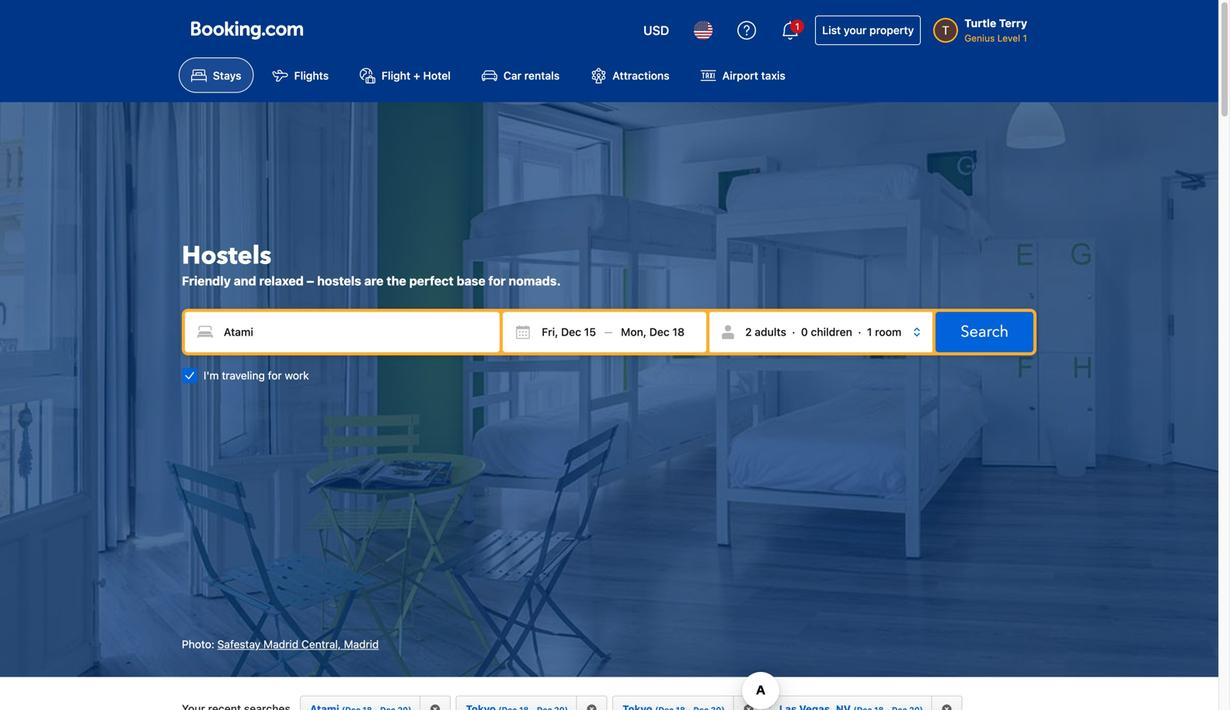 Task type: vqa. For each thing, say whether or not it's contained in the screenshot.
first svg image from left
yes



Task type: locate. For each thing, give the bounding box(es) containing it.
fri,
[[542, 326, 559, 338]]

safestay madrid central, madrid link
[[217, 638, 379, 651]]

2 horizontal spatial 1
[[1023, 33, 1028, 44]]

attractions
[[613, 69, 670, 82]]

· left 0
[[792, 326, 796, 338]]

svg image
[[516, 324, 531, 340]]

0 horizontal spatial madrid
[[264, 638, 299, 651]]

car rentals
[[504, 69, 560, 82]]

for
[[489, 274, 506, 288], [268, 369, 282, 382]]

for inside hostels friendly and relaxed – hostels are the perfect base for nomads.
[[489, 274, 506, 288]]

las vegas,&nbsp;nv
 - remove this item from your recent searches image
[[942, 704, 953, 711]]

usd
[[644, 23, 670, 38]]

2
[[746, 326, 752, 338]]

room
[[875, 326, 902, 338]]

0 horizontal spatial 1
[[796, 21, 800, 32]]

1 vertical spatial for
[[268, 369, 282, 382]]

1 horizontal spatial dec
[[650, 326, 670, 338]]

photo:
[[182, 638, 215, 651]]

hostels
[[317, 274, 361, 288]]

madrid
[[264, 638, 299, 651], [344, 638, 379, 651]]

1 · from the left
[[792, 326, 796, 338]]

madrid right central,
[[344, 638, 379, 651]]

1 dec from the left
[[561, 326, 582, 338]]

madrid left central,
[[264, 638, 299, 651]]

base
[[457, 274, 486, 288]]

relaxed
[[259, 274, 304, 288]]

taxis
[[762, 69, 786, 82]]

1 vertical spatial 1
[[1023, 33, 1028, 44]]

the
[[387, 274, 406, 288]]

1
[[796, 21, 800, 32], [1023, 33, 1028, 44], [868, 326, 873, 338]]

safestay
[[217, 638, 261, 651]]

1 horizontal spatial for
[[489, 274, 506, 288]]

1 left list
[[796, 21, 800, 32]]

2 · from the left
[[858, 326, 862, 338]]

0 horizontal spatial dec
[[561, 326, 582, 338]]

dec left 15
[[561, 326, 582, 338]]

1 horizontal spatial 1
[[868, 326, 873, 338]]

dec left 18
[[650, 326, 670, 338]]

fri, dec 15
[[542, 326, 596, 338]]

0 vertical spatial for
[[489, 274, 506, 288]]

dec
[[561, 326, 582, 338], [650, 326, 670, 338]]

tokyo
 - remove this item from your recent searches image
[[587, 704, 598, 711]]

0 horizontal spatial ·
[[792, 326, 796, 338]]

for right "base"
[[489, 274, 506, 288]]

2 dec from the left
[[650, 326, 670, 338]]

·
[[792, 326, 796, 338], [858, 326, 862, 338]]

flights link
[[260, 58, 341, 93]]

central,
[[302, 638, 341, 651]]

turtle terry genius level 1
[[965, 17, 1028, 44]]

1 inside turtle terry genius level 1
[[1023, 33, 1028, 44]]

atami
 - remove this item from your recent searches image
[[430, 704, 441, 711]]

1 right level
[[1023, 33, 1028, 44]]

2 vertical spatial 1
[[868, 326, 873, 338]]

1 inside search field
[[868, 326, 873, 338]]

· right "children"
[[858, 326, 862, 338]]

hostels
[[182, 239, 272, 273]]

attractions link
[[579, 58, 682, 93]]

1 left room
[[868, 326, 873, 338]]

level
[[998, 33, 1021, 44]]

stays
[[213, 69, 241, 82]]

1 horizontal spatial ·
[[858, 326, 862, 338]]

work
[[285, 369, 309, 382]]

Type your destination search field
[[185, 312, 500, 352]]

are
[[364, 274, 384, 288]]

car
[[504, 69, 522, 82]]

0 vertical spatial 1
[[796, 21, 800, 32]]

usd button
[[634, 12, 679, 49]]

None search field
[[182, 309, 1037, 384]]

for left work
[[268, 369, 282, 382]]

list your property
[[823, 24, 914, 37]]

1 horizontal spatial madrid
[[344, 638, 379, 651]]



Task type: describe. For each thing, give the bounding box(es) containing it.
rentals
[[525, 69, 560, 82]]

nomads.
[[509, 274, 561, 288]]

property
[[870, 24, 914, 37]]

perfect
[[409, 274, 454, 288]]

mon, dec 18
[[621, 326, 685, 338]]

none search field containing search
[[182, 309, 1037, 384]]

flight
[[382, 69, 411, 82]]

flight + hotel
[[382, 69, 451, 82]]

traveling
[[222, 369, 265, 382]]

friendly
[[182, 274, 231, 288]]

turtle
[[965, 17, 997, 30]]

15
[[584, 326, 596, 338]]

flights
[[294, 69, 329, 82]]

svg image
[[621, 324, 637, 340]]

1 madrid from the left
[[264, 638, 299, 651]]

booking.com online hotel reservations image
[[191, 21, 303, 40]]

search button
[[936, 312, 1034, 352]]

i'm traveling for work
[[204, 369, 309, 382]]

2 madrid from the left
[[344, 638, 379, 651]]

0
[[801, 326, 808, 338]]

dec for 15
[[561, 326, 582, 338]]

flight + hotel link
[[348, 58, 463, 93]]

stays link
[[179, 58, 254, 93]]

search
[[961, 321, 1009, 343]]

1 button
[[772, 12, 810, 49]]

18
[[673, 326, 685, 338]]

hostels friendly and relaxed – hostels are the perfect base for nomads.
[[182, 239, 561, 288]]

airport
[[723, 69, 759, 82]]

genius
[[965, 33, 995, 44]]

list your property link
[[816, 16, 921, 45]]

airport taxis
[[723, 69, 786, 82]]

adults
[[755, 326, 787, 338]]

hotel
[[423, 69, 451, 82]]

and
[[234, 274, 256, 288]]

+
[[414, 69, 420, 82]]

dec for 18
[[650, 326, 670, 338]]

children
[[811, 326, 853, 338]]

1 inside button
[[796, 21, 800, 32]]

2 adults · 0 children · 1 room
[[746, 326, 902, 338]]

list
[[823, 24, 841, 37]]

tokyo
 - remove this item from your recent searches image
[[743, 704, 754, 711]]

i'm
[[204, 369, 219, 382]]

0 horizontal spatial for
[[268, 369, 282, 382]]

car rentals link
[[470, 58, 572, 93]]

–
[[307, 274, 314, 288]]

mon,
[[621, 326, 647, 338]]

photo: safestay madrid central, madrid
[[182, 638, 379, 651]]

terry
[[1000, 17, 1028, 30]]

your
[[844, 24, 867, 37]]

airport taxis link
[[689, 58, 798, 93]]



